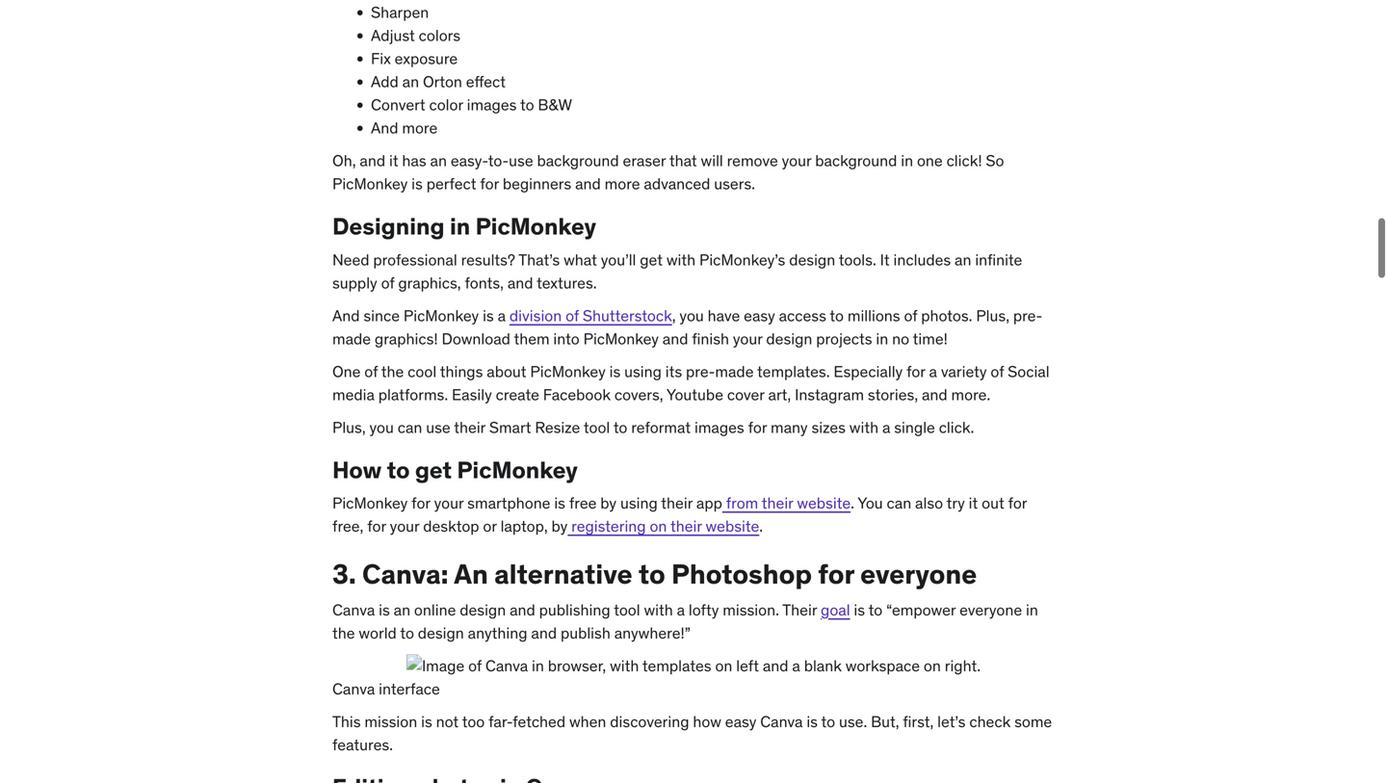 Task type: describe. For each thing, give the bounding box(es) containing it.
have
[[708, 306, 740, 326]]

is left not
[[421, 712, 432, 731]]

eraser
[[623, 151, 666, 171]]

registering
[[571, 517, 646, 536]]

an inside sharpen adjust colors fix exposure add an orton effect convert color images to b&w and more
[[402, 72, 419, 92]]

so
[[986, 151, 1004, 171]]

1 horizontal spatial by
[[600, 493, 617, 513]]

click.
[[939, 418, 974, 437]]

your inside oh, and it has an easy-to-use background eraser that will remove your background in one click! so picmonkey is perfect for beginners and more advanced users.
[[782, 151, 811, 171]]

an inside designing in picmonkey need professional results? that's what you'll get with picmonkey's design tools. it includes an infinite supply of graphics, fonts, and textures.
[[955, 250, 971, 270]]

picmonkey's
[[699, 250, 785, 270]]

what
[[564, 250, 597, 270]]

social
[[1008, 362, 1050, 381]]

picmonkey inside , you have easy access to millions of photos. plus, pre- made graphics! download them into picmonkey and finish your design projects in no time!
[[583, 329, 659, 349]]

is up world
[[379, 600, 390, 620]]

division of shutterstock link
[[509, 306, 672, 326]]

will
[[701, 151, 723, 171]]

platforms.
[[378, 385, 448, 405]]

to inside sharpen adjust colors fix exposure add an orton effect convert color images to b&w and more
[[520, 95, 534, 115]]

1 vertical spatial using
[[620, 493, 658, 513]]

is left use.
[[807, 712, 818, 731]]

registering on their website .
[[568, 517, 763, 536]]

let's
[[937, 712, 966, 731]]

no
[[892, 329, 909, 349]]

beginners
[[503, 174, 571, 194]]

is inside oh, and it has an easy-to-use background eraser that will remove your background in one click! so picmonkey is perfect for beginners and more advanced users.
[[411, 174, 423, 194]]

convert
[[371, 95, 425, 115]]

from
[[726, 493, 758, 513]]

picmonkey for your smartphone is free by using their app from their website
[[332, 493, 851, 513]]

their right from
[[762, 493, 793, 513]]

sizes
[[812, 418, 846, 437]]

canva:
[[362, 557, 449, 591]]

to down covers,
[[613, 418, 627, 437]]

their right on at the left of page
[[670, 517, 702, 536]]

colors
[[419, 26, 461, 45]]

their up registering on their website .
[[661, 493, 693, 513]]

for left many
[[748, 418, 767, 437]]

picmonkey inside oh, and it has an easy-to-use background eraser that will remove your background in one click! so picmonkey is perfect for beginners and more advanced users.
[[332, 174, 408, 194]]

how
[[332, 456, 382, 484]]

everyone inside is to "empower everyone in the world to design anything and publish anywhere!"
[[960, 600, 1022, 620]]

stories,
[[868, 385, 918, 405]]

a inside one of the cool things about picmonkey is using its pre-made templates. especially for a variety of social media platforms. easily create facebook covers, youtube cover art, instagram stories, and more.
[[929, 362, 937, 381]]

1 vertical spatial website
[[706, 517, 759, 536]]

free
[[569, 493, 597, 513]]

their down 'easily'
[[454, 418, 486, 437]]

2 vertical spatial with
[[644, 600, 673, 620]]

from their website link
[[722, 493, 851, 513]]

you
[[858, 493, 883, 513]]

tool for publishing
[[614, 600, 640, 620]]

designing
[[332, 212, 445, 241]]

0 vertical spatial website
[[797, 493, 851, 513]]

variety
[[941, 362, 987, 381]]

to right goal
[[869, 600, 883, 620]]

easy inside 'this mission is not too far-fetched when discovering how easy canva is to use. but, first, let's check some features.'
[[725, 712, 757, 731]]

for up desktop
[[411, 493, 430, 513]]

an left online
[[394, 600, 410, 620]]

your up desktop
[[434, 493, 464, 513]]

0 horizontal spatial and
[[332, 306, 360, 326]]

fix
[[371, 49, 391, 69]]

picmonkey up "smartphone"
[[457, 456, 578, 484]]

access
[[779, 306, 826, 326]]

using inside one of the cool things about picmonkey is using its pre-made templates. especially for a variety of social media platforms. easily create facebook covers, youtube cover art, instagram stories, and more.
[[624, 362, 662, 381]]

"empower
[[886, 600, 956, 620]]

anywhere!"
[[614, 623, 691, 643]]

division
[[509, 306, 562, 326]]

of up into in the left top of the page
[[566, 306, 579, 326]]

of inside designing in picmonkey need professional results? that's what you'll get with picmonkey's design tools. it includes an infinite supply of graphics, fonts, and textures.
[[381, 273, 394, 293]]

goal link
[[821, 600, 850, 620]]

oh,
[[332, 151, 356, 171]]

color
[[429, 95, 463, 115]]

design inside designing in picmonkey need professional results? that's what you'll get with picmonkey's design tools. it includes an infinite supply of graphics, fonts, and textures.
[[789, 250, 835, 270]]

some
[[1014, 712, 1052, 731]]

exposure
[[395, 49, 458, 69]]

use inside oh, and it has an easy-to-use background eraser that will remove your background in one click! so picmonkey is perfect for beginners and more advanced users.
[[509, 151, 533, 171]]

0 vertical spatial everyone
[[860, 557, 977, 591]]

. you can also try it out for free, for your desktop or laptop, by
[[332, 493, 1027, 536]]

registering on their website link
[[568, 517, 759, 536]]

check
[[969, 712, 1011, 731]]

free,
[[332, 517, 364, 536]]

picmonkey inside designing in picmonkey need professional results? that's what you'll get with picmonkey's design tools. it includes an infinite supply of graphics, fonts, and textures.
[[475, 212, 596, 241]]

media
[[332, 385, 375, 405]]

perfect
[[426, 174, 476, 194]]

to-
[[488, 151, 509, 171]]

1 vertical spatial plus,
[[332, 418, 366, 437]]

and inside one of the cool things about picmonkey is using its pre-made templates. especially for a variety of social media platforms. easily create facebook covers, youtube cover art, instagram stories, and more.
[[922, 385, 948, 405]]

one
[[917, 151, 943, 171]]

for right free,
[[367, 517, 386, 536]]

1 vertical spatial get
[[415, 456, 452, 484]]

oh, and it has an easy-to-use background eraser that will remove your background in one click! so picmonkey is perfect for beginners and more advanced users.
[[332, 151, 1004, 194]]

infinite
[[975, 250, 1022, 270]]

this
[[332, 712, 361, 731]]

it inside ". you can also try it out for free, for your desktop or laptop, by"
[[969, 493, 978, 513]]

1 background from the left
[[537, 151, 619, 171]]

facebook
[[543, 385, 611, 405]]

1 vertical spatial images
[[694, 418, 744, 437]]

this mission is not too far-fetched when discovering how easy canva is to use. but, first, let's check some features.
[[332, 712, 1052, 755]]

made for graphics!
[[332, 329, 371, 349]]

easy inside , you have easy access to millions of photos. plus, pre- made graphics! download them into picmonkey and finish your design projects in no time!
[[744, 306, 775, 326]]

time!
[[913, 329, 948, 349]]

picmonkey down graphics,
[[404, 306, 479, 326]]

3.
[[332, 557, 356, 591]]

tools.
[[839, 250, 876, 270]]

discovering
[[610, 712, 689, 731]]

orton
[[423, 72, 462, 92]]

things
[[440, 362, 483, 381]]

features.
[[332, 735, 393, 755]]

it
[[880, 250, 890, 270]]

publish
[[561, 623, 611, 643]]

can for you
[[887, 493, 911, 513]]

users.
[[714, 174, 755, 194]]

design inside is to "empower everyone in the world to design anything and publish anywhere!"
[[418, 623, 464, 643]]

on
[[650, 517, 667, 536]]

1 vertical spatial use
[[426, 418, 451, 437]]

its
[[665, 362, 682, 381]]

smart
[[489, 418, 531, 437]]

and up anything
[[510, 600, 535, 620]]

for inside oh, and it has an easy-to-use background eraser that will remove your background in one click! so picmonkey is perfect for beginners and more advanced users.
[[480, 174, 499, 194]]

also
[[915, 493, 943, 513]]

art,
[[768, 385, 791, 405]]

and right oh, at left top
[[360, 151, 385, 171]]

more inside sharpen adjust colors fix exposure add an orton effect convert color images to b&w and more
[[402, 118, 438, 138]]

to down on at the left of page
[[639, 557, 665, 591]]

interface
[[379, 679, 440, 699]]

and inside designing in picmonkey need professional results? that's what you'll get with picmonkey's design tools. it includes an infinite supply of graphics, fonts, and textures.
[[507, 273, 533, 293]]

but,
[[871, 712, 899, 731]]

one of the cool things about picmonkey is using its pre-made templates. especially for a variety of social media platforms. easily create facebook covers, youtube cover art, instagram stories, and more.
[[332, 362, 1050, 405]]

an
[[454, 557, 488, 591]]

professional
[[373, 250, 457, 270]]

desktop
[[423, 517, 479, 536]]

finish
[[692, 329, 729, 349]]

for right out
[[1008, 493, 1027, 513]]

your inside ". you can also try it out for free, for your desktop or laptop, by"
[[390, 517, 419, 536]]



Task type: vqa. For each thing, say whether or not it's contained in the screenshot.
build in the Part of how leaders build an inclusive workplace is developing and refining their self-awareness and emotional intelligence
no



Task type: locate. For each thing, give the bounding box(es) containing it.
about
[[487, 362, 526, 381]]

get right you'll
[[640, 250, 663, 270]]

to left 'b&w'
[[520, 95, 534, 115]]

pre- inside , you have easy access to millions of photos. plus, pre- made graphics! download them into picmonkey and finish your design projects in no time!
[[1013, 306, 1043, 326]]

0 vertical spatial using
[[624, 362, 662, 381]]

0 horizontal spatial tool
[[584, 418, 610, 437]]

0 horizontal spatial can
[[398, 418, 422, 437]]

graphics!
[[375, 329, 438, 349]]

made inside one of the cool things about picmonkey is using its pre-made templates. especially for a variety of social media platforms. easily create facebook covers, youtube cover art, instagram stories, and more.
[[715, 362, 754, 381]]

using up covers,
[[624, 362, 662, 381]]

1 horizontal spatial .
[[851, 493, 854, 513]]

has
[[402, 151, 426, 171]]

when
[[569, 712, 606, 731]]

0 horizontal spatial by
[[551, 517, 568, 536]]

designing in picmonkey need professional results? that's what you'll get with picmonkey's design tools. it includes an infinite supply of graphics, fonts, and textures.
[[332, 212, 1022, 293]]

0 vertical spatial can
[[398, 418, 422, 437]]

1 horizontal spatial it
[[969, 493, 978, 513]]

anything
[[468, 623, 527, 643]]

by inside ". you can also try it out for free, for your desktop or laptop, by"
[[551, 517, 568, 536]]

1 horizontal spatial website
[[797, 493, 851, 513]]

the left cool
[[381, 362, 404, 381]]

0 horizontal spatial plus,
[[332, 418, 366, 437]]

first,
[[903, 712, 934, 731]]

it left has
[[389, 151, 398, 171]]

to left use.
[[821, 712, 835, 731]]

or
[[483, 517, 497, 536]]

1 horizontal spatial more
[[605, 174, 640, 194]]

more down eraser
[[605, 174, 640, 194]]

1 vertical spatial and
[[332, 306, 360, 326]]

canva up this
[[332, 679, 375, 699]]

1 vertical spatial it
[[969, 493, 978, 513]]

0 vertical spatial images
[[467, 95, 517, 115]]

0 vertical spatial get
[[640, 250, 663, 270]]

easy right have
[[744, 306, 775, 326]]

1 vertical spatial the
[[332, 623, 355, 643]]

picmonkey up free,
[[332, 493, 408, 513]]

and down publishing
[[531, 623, 557, 643]]

0 horizontal spatial more
[[402, 118, 438, 138]]

1 horizontal spatial plus,
[[976, 306, 1010, 326]]

0 vertical spatial with
[[666, 250, 696, 270]]

easily
[[452, 385, 492, 405]]

is to "empower everyone in the world to design anything and publish anywhere!"
[[332, 600, 1038, 643]]

more down convert
[[402, 118, 438, 138]]

for
[[480, 174, 499, 194], [907, 362, 925, 381], [748, 418, 767, 437], [411, 493, 430, 513], [1008, 493, 1027, 513], [367, 517, 386, 536], [818, 557, 854, 591]]

your left desktop
[[390, 517, 419, 536]]

your
[[782, 151, 811, 171], [733, 329, 762, 349], [434, 493, 464, 513], [390, 517, 419, 536]]

projects
[[816, 329, 872, 349]]

1 horizontal spatial tool
[[614, 600, 640, 620]]

youtube
[[666, 385, 723, 405]]

an inside oh, and it has an easy-to-use background eraser that will remove your background in one click! so picmonkey is perfect for beginners and more advanced users.
[[430, 151, 447, 171]]

0 horizontal spatial get
[[415, 456, 452, 484]]

1 horizontal spatial pre-
[[1013, 306, 1043, 326]]

supply
[[332, 273, 377, 293]]

to right how
[[387, 456, 410, 484]]

pre- up social
[[1013, 306, 1043, 326]]

tool up anywhere!"
[[614, 600, 640, 620]]

you for ,
[[680, 306, 704, 326]]

lofty
[[689, 600, 719, 620]]

0 vertical spatial tool
[[584, 418, 610, 437]]

tool
[[584, 418, 610, 437], [614, 600, 640, 620]]

0 vertical spatial the
[[381, 362, 404, 381]]

and down that's
[[507, 273, 533, 293]]

with
[[666, 250, 696, 270], [849, 418, 879, 437], [644, 600, 673, 620]]

0 vertical spatial .
[[851, 493, 854, 513]]

an right add
[[402, 72, 419, 92]]

to
[[520, 95, 534, 115], [830, 306, 844, 326], [613, 418, 627, 437], [387, 456, 410, 484], [639, 557, 665, 591], [869, 600, 883, 620], [400, 623, 414, 643], [821, 712, 835, 731]]

canva is an online design and publishing tool with a lofty mission. their goal
[[332, 600, 850, 620]]

0 horizontal spatial use
[[426, 418, 451, 437]]

image of canva in browser, with templates on left and a blank workspace on right. image
[[406, 654, 981, 678]]

alternative
[[494, 557, 633, 591]]

get
[[640, 250, 663, 270], [415, 456, 452, 484]]

use.
[[839, 712, 867, 731]]

out
[[982, 493, 1004, 513]]

easy right how
[[725, 712, 757, 731]]

and down supply
[[332, 306, 360, 326]]

mission.
[[723, 600, 779, 620]]

0 vertical spatial by
[[600, 493, 617, 513]]

use down platforms. at the left of page
[[426, 418, 451, 437]]

background up beginners
[[537, 151, 619, 171]]

1 vertical spatial you
[[369, 418, 394, 437]]

in inside is to "empower everyone in the world to design anything and publish anywhere!"
[[1026, 600, 1038, 620]]

your right remove at the right
[[782, 151, 811, 171]]

of up the no
[[904, 306, 917, 326]]

by up registering
[[600, 493, 617, 513]]

shutterstock
[[583, 306, 672, 326]]

0 horizontal spatial website
[[706, 517, 759, 536]]

you'll
[[601, 250, 636, 270]]

1 horizontal spatial get
[[640, 250, 663, 270]]

canva up world
[[332, 600, 375, 620]]

1 horizontal spatial the
[[381, 362, 404, 381]]

1 horizontal spatial use
[[509, 151, 533, 171]]

app
[[696, 493, 722, 513]]

use up beginners
[[509, 151, 533, 171]]

picmonkey up that's
[[475, 212, 596, 241]]

picmonkey up facebook
[[530, 362, 606, 381]]

a left division
[[498, 306, 506, 326]]

0 vertical spatial plus,
[[976, 306, 1010, 326]]

images down youtube
[[694, 418, 744, 437]]

0 vertical spatial pre-
[[1013, 306, 1043, 326]]

and left more.
[[922, 385, 948, 405]]

background left one
[[815, 151, 897, 171]]

b&w
[[538, 95, 572, 115]]

is up covers,
[[609, 362, 621, 381]]

mission
[[365, 712, 417, 731]]

a left single
[[882, 418, 890, 437]]

you for plus,
[[369, 418, 394, 437]]

how to get picmonkey
[[332, 456, 583, 484]]

more
[[402, 118, 438, 138], [605, 174, 640, 194]]

photos.
[[921, 306, 972, 326]]

1 horizontal spatial and
[[371, 118, 398, 138]]

and inside , you have easy access to millions of photos. plus, pre- made graphics! download them into picmonkey and finish your design projects in no time!
[[663, 329, 688, 349]]

to inside 'this mission is not too far-fetched when discovering how easy canva is to use. but, first, let's check some features.'
[[821, 712, 835, 731]]

0 horizontal spatial made
[[332, 329, 371, 349]]

and right beginners
[[575, 174, 601, 194]]

. left you
[[851, 493, 854, 513]]

effect
[[466, 72, 506, 92]]

1 horizontal spatial made
[[715, 362, 754, 381]]

1 vertical spatial tool
[[614, 600, 640, 620]]

1 vertical spatial canva
[[332, 679, 375, 699]]

website left you
[[797, 493, 851, 513]]

1 horizontal spatial background
[[815, 151, 897, 171]]

in inside , you have easy access to millions of photos. plus, pre- made graphics! download them into picmonkey and finish your design projects in no time!
[[876, 329, 888, 349]]

is left free on the bottom left
[[554, 493, 565, 513]]

an right has
[[430, 151, 447, 171]]

can right you
[[887, 493, 911, 513]]

of right one
[[364, 362, 378, 381]]

0 vertical spatial and
[[371, 118, 398, 138]]

0 vertical spatial made
[[332, 329, 371, 349]]

with inside designing in picmonkey need professional results? that's what you'll get with picmonkey's design tools. it includes an infinite supply of graphics, fonts, and textures.
[[666, 250, 696, 270]]

a left variety
[[929, 362, 937, 381]]

fonts,
[[465, 273, 504, 293]]

0 vertical spatial easy
[[744, 306, 775, 326]]

online
[[414, 600, 456, 620]]

especially
[[834, 362, 903, 381]]

1 horizontal spatial images
[[694, 418, 744, 437]]

0 vertical spatial canva
[[332, 600, 375, 620]]

made for templates.
[[715, 362, 754, 381]]

click!
[[946, 151, 982, 171]]

0 vertical spatial more
[[402, 118, 438, 138]]

and
[[360, 151, 385, 171], [575, 174, 601, 194], [507, 273, 533, 293], [663, 329, 688, 349], [922, 385, 948, 405], [510, 600, 535, 620], [531, 623, 557, 643]]

is
[[411, 174, 423, 194], [483, 306, 494, 326], [609, 362, 621, 381], [554, 493, 565, 513], [379, 600, 390, 620], [854, 600, 865, 620], [421, 712, 432, 731], [807, 712, 818, 731]]

2 vertical spatial canva
[[760, 712, 803, 731]]

background
[[537, 151, 619, 171], [815, 151, 897, 171]]

results?
[[461, 250, 515, 270]]

0 vertical spatial use
[[509, 151, 533, 171]]

easy-
[[451, 151, 488, 171]]

the inside is to "empower everyone in the world to design anything and publish anywhere!"
[[332, 623, 355, 643]]

can inside ". you can also try it out for free, for your desktop or laptop, by"
[[887, 493, 911, 513]]

pre- inside one of the cool things about picmonkey is using its pre-made templates. especially for a variety of social media platforms. easily create facebook covers, youtube cover art, instagram stories, and more.
[[686, 362, 715, 381]]

1 vertical spatial everyone
[[960, 600, 1022, 620]]

world
[[359, 623, 397, 643]]

1 vertical spatial easy
[[725, 712, 757, 731]]

everyone up "empower
[[860, 557, 977, 591]]

single
[[894, 418, 935, 437]]

and inside sharpen adjust colors fix exposure add an orton effect convert color images to b&w and more
[[371, 118, 398, 138]]

0 vertical spatial you
[[680, 306, 704, 326]]

1 vertical spatial by
[[551, 517, 568, 536]]

by right laptop,
[[551, 517, 568, 536]]

canva inside 'this mission is not too far-fetched when discovering how easy canva is to use. but, first, let's check some features.'
[[760, 712, 803, 731]]

website down from
[[706, 517, 759, 536]]

picmonkey inside one of the cool things about picmonkey is using its pre-made templates. especially for a variety of social media platforms. easily create facebook covers, youtube cover art, instagram stories, and more.
[[530, 362, 606, 381]]

using up on at the left of page
[[620, 493, 658, 513]]

1 vertical spatial .
[[759, 517, 763, 536]]

is inside is to "empower everyone in the world to design anything and publish anywhere!"
[[854, 600, 865, 620]]

is down has
[[411, 174, 423, 194]]

0 horizontal spatial images
[[467, 95, 517, 115]]

laptop,
[[501, 517, 548, 536]]

that
[[669, 151, 697, 171]]

you right ,
[[680, 306, 704, 326]]

to inside , you have easy access to millions of photos. plus, pre- made graphics! download them into picmonkey and finish your design projects in no time!
[[830, 306, 844, 326]]

3. canva: an alternative to photoshop for everyone
[[332, 557, 983, 591]]

too
[[462, 712, 485, 731]]

sharpen adjust colors fix exposure add an orton effect convert color images to b&w and more
[[371, 3, 572, 138]]

get inside designing in picmonkey need professional results? that's what you'll get with picmonkey's design tools. it includes an infinite supply of graphics, fonts, and textures.
[[640, 250, 663, 270]]

0 horizontal spatial it
[[389, 151, 398, 171]]

1 horizontal spatial you
[[680, 306, 704, 326]]

the inside one of the cool things about picmonkey is using its pre-made templates. especially for a variety of social media platforms. easily create facebook covers, youtube cover art, instagram stories, and more.
[[381, 362, 404, 381]]

how
[[693, 712, 721, 731]]

. inside ". you can also try it out for free, for your desktop or laptop, by"
[[851, 493, 854, 513]]

pre- for its
[[686, 362, 715, 381]]

is inside one of the cool things about picmonkey is using its pre-made templates. especially for a variety of social media platforms. easily create facebook covers, youtube cover art, instagram stories, and more.
[[609, 362, 621, 381]]

canva for canva interface
[[332, 679, 375, 699]]

1 vertical spatial more
[[605, 174, 640, 194]]

is up download
[[483, 306, 494, 326]]

to right world
[[400, 623, 414, 643]]

more inside oh, and it has an easy-to-use background eraser that will remove your background in one click! so picmonkey is perfect for beginners and more advanced users.
[[605, 174, 640, 194]]

pre- up youtube
[[686, 362, 715, 381]]

download
[[442, 329, 510, 349]]

design inside , you have easy access to millions of photos. plus, pre- made graphics! download them into picmonkey and finish your design projects in no time!
[[766, 329, 812, 349]]

1 vertical spatial with
[[849, 418, 879, 437]]

picmonkey
[[332, 174, 408, 194], [475, 212, 596, 241], [404, 306, 479, 326], [583, 329, 659, 349], [530, 362, 606, 381], [457, 456, 578, 484], [332, 493, 408, 513]]

1 horizontal spatial can
[[887, 493, 911, 513]]

you
[[680, 306, 704, 326], [369, 418, 394, 437]]

in inside designing in picmonkey need professional results? that's what you'll get with picmonkey's design tools. it includes an infinite supply of graphics, fonts, and textures.
[[450, 212, 470, 241]]

0 horizontal spatial .
[[759, 517, 763, 536]]

photoshop
[[671, 557, 812, 591]]

canva
[[332, 600, 375, 620], [332, 679, 375, 699], [760, 712, 803, 731]]

graphics,
[[398, 273, 461, 293]]

the left world
[[332, 623, 355, 643]]

you inside , you have easy access to millions of photos. plus, pre- made graphics! download them into picmonkey and finish your design projects in no time!
[[680, 306, 704, 326]]

design down online
[[418, 623, 464, 643]]

textures.
[[537, 273, 597, 293]]

use
[[509, 151, 533, 171], [426, 418, 451, 437]]

your inside , you have easy access to millions of photos. plus, pre- made graphics! download them into picmonkey and finish your design projects in no time!
[[733, 329, 762, 349]]

includes
[[893, 250, 951, 270]]

everyone right "empower
[[960, 600, 1022, 620]]

made inside , you have easy access to millions of photos. plus, pre- made graphics! download them into picmonkey and finish your design projects in no time!
[[332, 329, 371, 349]]

design down access
[[766, 329, 812, 349]]

1 vertical spatial made
[[715, 362, 754, 381]]

plus, down media
[[332, 418, 366, 437]]

with right sizes
[[849, 418, 879, 437]]

plus, right photos.
[[976, 306, 1010, 326]]

0 horizontal spatial pre-
[[686, 362, 715, 381]]

of left social
[[991, 362, 1004, 381]]

is right goal link
[[854, 600, 865, 620]]

can for you
[[398, 418, 422, 437]]

. down from their website link
[[759, 517, 763, 536]]

and down convert
[[371, 118, 398, 138]]

1 vertical spatial pre-
[[686, 362, 715, 381]]

0 horizontal spatial you
[[369, 418, 394, 437]]

by
[[600, 493, 617, 513], [551, 517, 568, 536]]

them
[[514, 329, 550, 349]]

for down to-
[[480, 174, 499, 194]]

plus, inside , you have easy access to millions of photos. plus, pre- made graphics! download them into picmonkey and finish your design projects in no time!
[[976, 306, 1010, 326]]

design up anything
[[460, 600, 506, 620]]

templates.
[[757, 362, 830, 381]]

in inside oh, and it has an easy-to-use background eraser that will remove your background in one click! so picmonkey is perfect for beginners and more advanced users.
[[901, 151, 913, 171]]

it inside oh, and it has an easy-to-use background eraser that will remove your background in one click! so picmonkey is perfect for beginners and more advanced users.
[[389, 151, 398, 171]]

it
[[389, 151, 398, 171], [969, 493, 978, 513]]

0 horizontal spatial the
[[332, 623, 355, 643]]

smartphone
[[467, 493, 550, 513]]

made
[[332, 329, 371, 349], [715, 362, 754, 381]]

design left tools.
[[789, 250, 835, 270]]

you down media
[[369, 418, 394, 437]]

images inside sharpen adjust colors fix exposure add an orton effect convert color images to b&w and more
[[467, 95, 517, 115]]

tool for resize
[[584, 418, 610, 437]]

cover
[[727, 385, 765, 405]]

to up projects
[[830, 306, 844, 326]]

picmonkey down oh, at left top
[[332, 174, 408, 194]]

get up desktop
[[415, 456, 452, 484]]

pre- for plus,
[[1013, 306, 1043, 326]]

a
[[498, 306, 506, 326], [929, 362, 937, 381], [882, 418, 890, 437], [677, 600, 685, 620]]

everyone
[[860, 557, 977, 591], [960, 600, 1022, 620]]

a left "lofty"
[[677, 600, 685, 620]]

for up the stories,
[[907, 362, 925, 381]]

tool down facebook
[[584, 418, 610, 437]]

.
[[851, 493, 854, 513], [759, 517, 763, 536]]

plus, you can use their smart resize tool to reformat images for many sizes with a single click.
[[332, 418, 974, 437]]

need
[[332, 250, 369, 270]]

made up cover on the right of the page
[[715, 362, 754, 381]]

your down have
[[733, 329, 762, 349]]

can down platforms. at the left of page
[[398, 418, 422, 437]]

publishing
[[539, 600, 610, 620]]

for up goal
[[818, 557, 854, 591]]

and inside is to "empower everyone in the world to design anything and publish anywhere!"
[[531, 623, 557, 643]]

goal
[[821, 600, 850, 620]]

0 vertical spatial it
[[389, 151, 398, 171]]

0 horizontal spatial background
[[537, 151, 619, 171]]

and down ,
[[663, 329, 688, 349]]

plus,
[[976, 306, 1010, 326], [332, 418, 366, 437]]

2 background from the left
[[815, 151, 897, 171]]

of inside , you have easy access to millions of photos. plus, pre- made graphics! download them into picmonkey and finish your design projects in no time!
[[904, 306, 917, 326]]

canva left use.
[[760, 712, 803, 731]]

canva for canva is an online design and publishing tool with a lofty mission. their goal
[[332, 600, 375, 620]]

an left infinite
[[955, 250, 971, 270]]

for inside one of the cool things about picmonkey is using its pre-made templates. especially for a variety of social media platforms. easily create facebook covers, youtube cover art, instagram stories, and more.
[[907, 362, 925, 381]]

pre-
[[1013, 306, 1043, 326], [686, 362, 715, 381]]

made up one
[[332, 329, 371, 349]]

1 vertical spatial can
[[887, 493, 911, 513]]

design
[[789, 250, 835, 270], [766, 329, 812, 349], [460, 600, 506, 620], [418, 623, 464, 643]]

images down effect
[[467, 95, 517, 115]]

of right supply
[[381, 273, 394, 293]]

images
[[467, 95, 517, 115], [694, 418, 744, 437]]



